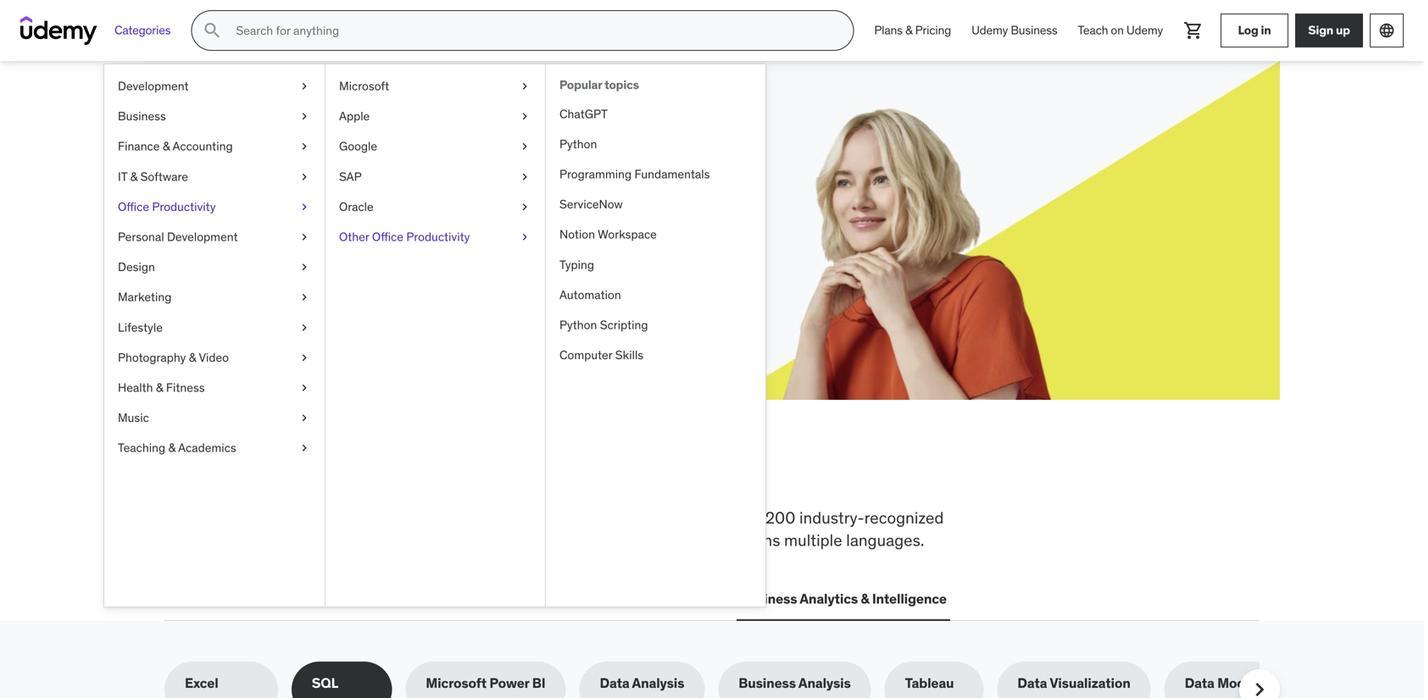 Task type: describe. For each thing, give the bounding box(es) containing it.
google link
[[326, 132, 545, 162]]

& for pricing
[[906, 23, 913, 38]]

next image
[[1247, 677, 1274, 699]]

xsmall image for photography & video
[[298, 350, 311, 366]]

workspace
[[598, 227, 657, 242]]

xsmall image for marketing
[[298, 289, 311, 306]]

starting
[[448, 177, 496, 194]]

lifestyle
[[118, 320, 163, 335]]

notion
[[560, 227, 595, 242]]

over
[[731, 508, 762, 528]]

personal
[[118, 229, 164, 245]]

typing
[[560, 257, 595, 272]]

business analytics & intelligence
[[740, 591, 947, 608]]

log in
[[1239, 23, 1272, 38]]

dec
[[321, 196, 345, 213]]

analytics
[[800, 591, 858, 608]]

at
[[500, 177, 512, 194]]

computer skills
[[560, 348, 644, 363]]

business analytics & intelligence button
[[737, 579, 951, 620]]

development link
[[104, 71, 325, 101]]

teach on udemy link
[[1068, 10, 1174, 51]]

supports
[[351, 531, 414, 551]]

excel
[[185, 675, 218, 693]]

servicenow link
[[546, 190, 766, 220]]

1 vertical spatial in
[[534, 452, 567, 496]]

choose a language image
[[1379, 22, 1396, 39]]

sql
[[312, 675, 338, 693]]

popular topics
[[560, 77, 639, 92]]

chatgpt link
[[546, 99, 766, 129]]

professional
[[517, 531, 605, 551]]

data for data analysis
[[600, 675, 630, 693]]

it & software link
[[104, 162, 325, 192]]

it & software
[[118, 169, 188, 184]]

topics
[[605, 77, 639, 92]]

personal development link
[[104, 222, 325, 252]]

visualization
[[1050, 675, 1131, 693]]

skills inside skills for your future expand your potential with a course. starting at just $12.99 through dec 15.
[[226, 135, 302, 170]]

data analysis
[[600, 675, 685, 693]]

$12.99
[[226, 196, 267, 213]]

lifestyle link
[[104, 313, 325, 343]]

photography
[[118, 350, 186, 365]]

plans & pricing link
[[864, 10, 962, 51]]

notion workspace
[[560, 227, 657, 242]]

1 udemy from the left
[[972, 23, 1008, 38]]

tableau
[[905, 675, 954, 693]]

science
[[548, 591, 599, 608]]

data for data visualization
[[1018, 675, 1048, 693]]

microsoft for microsoft power bi
[[426, 675, 487, 693]]

& for video
[[189, 350, 196, 365]]

data for data science
[[516, 591, 546, 608]]

oracle
[[339, 199, 374, 214]]

apple link
[[326, 101, 545, 132]]

automation
[[560, 287, 621, 303]]

categories button
[[104, 10, 181, 51]]

plans
[[875, 23, 903, 38]]

typing link
[[546, 250, 766, 280]]

xsmall image for lifestyle
[[298, 320, 311, 336]]

sap
[[339, 169, 362, 184]]

music link
[[104, 403, 325, 433]]

python for python
[[560, 136, 597, 152]]

certifications,
[[165, 531, 262, 551]]

web development button
[[165, 579, 288, 620]]

a
[[390, 177, 397, 194]]

udemy business link
[[962, 10, 1068, 51]]

content
[[648, 508, 704, 528]]

data science button
[[512, 579, 602, 620]]

xsmall image for microsoft
[[518, 78, 532, 95]]

leadership button
[[422, 579, 499, 620]]

design link
[[104, 252, 325, 283]]

sap link
[[326, 162, 545, 192]]

other office productivity link
[[326, 222, 545, 252]]

categories
[[114, 23, 171, 38]]

programming fundamentals link
[[546, 159, 766, 190]]

python scripting link
[[546, 310, 766, 341]]

one
[[573, 452, 634, 496]]

xsmall image for it & software
[[298, 169, 311, 185]]

udemy image
[[20, 16, 98, 45]]

course.
[[400, 177, 444, 194]]

skills inside other office productivity element
[[616, 348, 644, 363]]

xsmall image for google
[[518, 138, 532, 155]]

office productivity
[[118, 199, 216, 214]]

data science
[[516, 591, 599, 608]]

xsmall image for finance & accounting
[[298, 138, 311, 155]]

apple
[[339, 109, 370, 124]]

development for web
[[200, 591, 284, 608]]

xsmall image for office productivity
[[298, 199, 311, 215]]

xsmall image for design
[[298, 259, 311, 276]]

oracle link
[[326, 192, 545, 222]]

0 vertical spatial in
[[1261, 23, 1272, 38]]

accounting
[[173, 139, 233, 154]]

python for python scripting
[[560, 318, 597, 333]]

all
[[165, 452, 214, 496]]

xsmall image for teaching & academics
[[298, 440, 311, 457]]

1 horizontal spatial your
[[351, 135, 413, 170]]

power
[[490, 675, 530, 693]]

all the skills you need in one place
[[165, 452, 729, 496]]

data for data modeling
[[1185, 675, 1215, 693]]

photography & video
[[118, 350, 229, 365]]

xsmall image for music
[[298, 410, 311, 427]]

2 udemy from the left
[[1127, 23, 1164, 38]]

xsmall image for oracle
[[518, 199, 532, 215]]

business for business analytics & intelligence
[[740, 591, 798, 608]]

& for academics
[[168, 441, 176, 456]]

google
[[339, 139, 377, 154]]

photography & video link
[[104, 343, 325, 373]]

and
[[707, 531, 734, 551]]

finance & accounting link
[[104, 132, 325, 162]]



Task type: vqa. For each thing, say whether or not it's contained in the screenshot.
Date inside Date format like YYYY- MM-DD (e.g. 2022-01- 12)
no



Task type: locate. For each thing, give the bounding box(es) containing it.
scripting
[[600, 318, 648, 333]]

it for it certifications
[[305, 591, 316, 608]]

in
[[1261, 23, 1272, 38], [534, 452, 567, 496]]

python up computer
[[560, 318, 597, 333]]

python scripting
[[560, 318, 648, 333]]

for up and
[[707, 508, 727, 528]]

xsmall image for sap
[[518, 169, 532, 185]]

0 vertical spatial office
[[118, 199, 149, 214]]

1 horizontal spatial office
[[372, 229, 404, 245]]

up
[[1336, 23, 1351, 38]]

1 vertical spatial for
[[707, 508, 727, 528]]

just
[[515, 177, 537, 194]]

personal development
[[118, 229, 238, 245]]

& inside health & fitness link
[[156, 380, 163, 396]]

xsmall image for other office productivity
[[518, 229, 532, 246]]

1 vertical spatial python
[[560, 318, 597, 333]]

development right web
[[200, 591, 284, 608]]

xsmall image inside business link
[[298, 108, 311, 125]]

python inside python link
[[560, 136, 597, 152]]

data visualization
[[1018, 675, 1131, 693]]

skills
[[226, 135, 302, 170], [616, 348, 644, 363]]

future
[[418, 135, 501, 170]]

chatgpt
[[560, 106, 608, 122]]

in up including
[[534, 452, 567, 496]]

development for personal
[[167, 229, 238, 245]]

microsoft up 'apple'
[[339, 78, 389, 94]]

1 vertical spatial it
[[305, 591, 316, 608]]

productivity up personal development
[[152, 199, 216, 214]]

sign
[[1309, 23, 1334, 38]]

1 horizontal spatial udemy
[[1127, 23, 1164, 38]]

it certifications
[[305, 591, 405, 608]]

other office productivity element
[[545, 64, 766, 607]]

skills
[[281, 452, 373, 496], [363, 508, 399, 528]]

& right teaching
[[168, 441, 176, 456]]

it left certifications
[[305, 591, 316, 608]]

you
[[379, 452, 440, 496]]

xsmall image inside apple link
[[518, 108, 532, 125]]

video
[[199, 350, 229, 365]]

xsmall image for personal development
[[298, 229, 311, 246]]

multiple
[[784, 531, 843, 551]]

0 vertical spatial it
[[118, 169, 127, 184]]

& for fitness
[[156, 380, 163, 396]]

0 horizontal spatial udemy
[[972, 23, 1008, 38]]

productivity
[[152, 199, 216, 214], [406, 229, 470, 245]]

finance
[[118, 139, 160, 154]]

xsmall image for apple
[[518, 108, 532, 125]]

your up with
[[351, 135, 413, 170]]

shopping cart with 0 items image
[[1184, 20, 1204, 41]]

business inside topic filters 'element'
[[739, 675, 796, 693]]

it for it & software
[[118, 169, 127, 184]]

& inside 'photography & video' link
[[189, 350, 196, 365]]

xsmall image
[[298, 78, 311, 95], [518, 78, 532, 95], [518, 108, 532, 125], [298, 169, 311, 185], [518, 169, 532, 185], [298, 199, 311, 215], [518, 199, 532, 215], [518, 229, 532, 246], [298, 350, 311, 366]]

office up personal on the top of the page
[[118, 199, 149, 214]]

Search for anything text field
[[233, 16, 833, 45]]

0 horizontal spatial skills
[[226, 135, 302, 170]]

xsmall image inside teaching & academics link
[[298, 440, 311, 457]]

skills up the expand
[[226, 135, 302, 170]]

0 vertical spatial productivity
[[152, 199, 216, 214]]

microsoft inside microsoft link
[[339, 78, 389, 94]]

teach
[[1078, 23, 1109, 38]]

python down the chatgpt
[[560, 136, 597, 152]]

potential
[[304, 177, 357, 194]]

automation link
[[546, 280, 766, 310]]

microsoft
[[339, 78, 389, 94], [426, 675, 487, 693]]

xsmall image inside "google" link
[[518, 138, 532, 155]]

prep
[[611, 508, 644, 528]]

development inside button
[[200, 591, 284, 608]]

business for business
[[118, 109, 166, 124]]

& left 'video'
[[189, 350, 196, 365]]

1 vertical spatial development
[[167, 229, 238, 245]]

0 horizontal spatial office
[[118, 199, 149, 214]]

& inside business analytics & intelligence button
[[861, 591, 870, 608]]

xsmall image inside lifestyle link
[[298, 320, 311, 336]]

xsmall image inside "development" link
[[298, 78, 311, 95]]

critical
[[233, 508, 281, 528]]

0 vertical spatial microsoft
[[339, 78, 389, 94]]

python link
[[546, 129, 766, 159]]

0 horizontal spatial your
[[274, 177, 301, 194]]

communication
[[619, 591, 720, 608]]

xsmall image inside design link
[[298, 259, 311, 276]]

languages.
[[847, 531, 925, 551]]

finance & accounting
[[118, 139, 233, 154]]

office
[[118, 199, 149, 214], [372, 229, 404, 245]]

2 analysis from the left
[[799, 675, 851, 693]]

1 horizontal spatial skills
[[616, 348, 644, 363]]

marketing
[[118, 290, 172, 305]]

for up potential
[[307, 135, 346, 170]]

development
[[609, 531, 703, 551]]

& inside it & software link
[[130, 169, 138, 184]]

1 horizontal spatial for
[[707, 508, 727, 528]]

& right finance
[[163, 139, 170, 154]]

analysis for business analysis
[[799, 675, 851, 693]]

xsmall image inside the finance & accounting link
[[298, 138, 311, 155]]

microsoft left power
[[426, 675, 487, 693]]

office productivity link
[[104, 192, 325, 222]]

for inside covering critical workplace skills to technical topics, including prep content for over 200 industry-recognized certifications, our catalog supports well-rounded professional development and spans multiple languages.
[[707, 508, 727, 528]]

data left visualization
[[1018, 675, 1048, 693]]

xsmall image inside oracle link
[[518, 199, 532, 215]]

business inside button
[[740, 591, 798, 608]]

15.
[[348, 196, 365, 213]]

0 horizontal spatial it
[[118, 169, 127, 184]]

& right plans
[[906, 23, 913, 38]]

expand
[[226, 177, 271, 194]]

1 vertical spatial skills
[[616, 348, 644, 363]]

skills down scripting
[[616, 348, 644, 363]]

development down categories dropdown button
[[118, 78, 189, 94]]

0 vertical spatial for
[[307, 135, 346, 170]]

for inside skills for your future expand your potential with a course. starting at just $12.99 through dec 15.
[[307, 135, 346, 170]]

fitness
[[166, 380, 205, 396]]

in right log
[[1261, 23, 1272, 38]]

skills up supports in the bottom left of the page
[[363, 508, 399, 528]]

1 horizontal spatial productivity
[[406, 229, 470, 245]]

0 horizontal spatial analysis
[[632, 675, 685, 693]]

analysis
[[632, 675, 685, 693], [799, 675, 851, 693]]

data left the modeling
[[1185, 675, 1215, 693]]

recognized
[[865, 508, 944, 528]]

web development
[[168, 591, 284, 608]]

fundamentals
[[635, 167, 710, 182]]

1 vertical spatial productivity
[[406, 229, 470, 245]]

it inside it certifications button
[[305, 591, 316, 608]]

skills inside covering critical workplace skills to technical topics, including prep content for over 200 industry-recognized certifications, our catalog supports well-rounded professional development and spans multiple languages.
[[363, 508, 399, 528]]

xsmall image inside music link
[[298, 410, 311, 427]]

well-
[[418, 531, 453, 551]]

to
[[403, 508, 417, 528]]

udemy business
[[972, 23, 1058, 38]]

business link
[[104, 101, 325, 132]]

need
[[446, 452, 528, 496]]

development down the office productivity link
[[167, 229, 238, 245]]

marketing link
[[104, 283, 325, 313]]

& inside the finance & accounting link
[[163, 139, 170, 154]]

analysis for data analysis
[[632, 675, 685, 693]]

1 vertical spatial microsoft
[[426, 675, 487, 693]]

xsmall image inside it & software link
[[298, 169, 311, 185]]

business for business analysis
[[739, 675, 796, 693]]

sign up
[[1309, 23, 1351, 38]]

data right bi in the bottom left of the page
[[600, 675, 630, 693]]

productivity inside the office productivity link
[[152, 199, 216, 214]]

servicenow
[[560, 197, 623, 212]]

xsmall image inside sap link
[[518, 169, 532, 185]]

& inside plans & pricing link
[[906, 23, 913, 38]]

teaching
[[118, 441, 165, 456]]

python inside python scripting link
[[560, 318, 597, 333]]

health
[[118, 380, 153, 396]]

2 vertical spatial development
[[200, 591, 284, 608]]

1 horizontal spatial it
[[305, 591, 316, 608]]

0 horizontal spatial microsoft
[[339, 78, 389, 94]]

xsmall image inside personal development link
[[298, 229, 311, 246]]

it inside it & software link
[[118, 169, 127, 184]]

xsmall image for health & fitness
[[298, 380, 311, 396]]

productivity down oracle link
[[406, 229, 470, 245]]

industry-
[[800, 508, 865, 528]]

& for software
[[130, 169, 138, 184]]

music
[[118, 410, 149, 426]]

it down finance
[[118, 169, 127, 184]]

including
[[542, 508, 607, 528]]

1 horizontal spatial analysis
[[799, 675, 851, 693]]

udemy right on
[[1127, 23, 1164, 38]]

xsmall image
[[298, 108, 311, 125], [298, 138, 311, 155], [518, 138, 532, 155], [298, 229, 311, 246], [298, 259, 311, 276], [298, 289, 311, 306], [298, 320, 311, 336], [298, 380, 311, 396], [298, 410, 311, 427], [298, 440, 311, 457]]

rounded
[[453, 531, 514, 551]]

leadership
[[425, 591, 495, 608]]

teach on udemy
[[1078, 23, 1164, 38]]

other
[[339, 229, 369, 245]]

covering
[[165, 508, 229, 528]]

0 vertical spatial development
[[118, 78, 189, 94]]

submit search image
[[202, 20, 222, 41]]

0 vertical spatial python
[[560, 136, 597, 152]]

2 python from the top
[[560, 318, 597, 333]]

xsmall image inside other office productivity link
[[518, 229, 532, 246]]

xsmall image inside the office productivity link
[[298, 199, 311, 215]]

development
[[118, 78, 189, 94], [167, 229, 238, 245], [200, 591, 284, 608]]

& right health
[[156, 380, 163, 396]]

it
[[118, 169, 127, 184], [305, 591, 316, 608]]

0 horizontal spatial productivity
[[152, 199, 216, 214]]

health & fitness link
[[104, 373, 325, 403]]

programming
[[560, 167, 632, 182]]

0 vertical spatial skills
[[226, 135, 302, 170]]

popular
[[560, 77, 602, 92]]

spans
[[738, 531, 781, 551]]

xsmall image inside marketing link
[[298, 289, 311, 306]]

1 python from the top
[[560, 136, 597, 152]]

xsmall image inside health & fitness link
[[298, 380, 311, 396]]

office right other
[[372, 229, 404, 245]]

notion workspace link
[[546, 220, 766, 250]]

& left the software
[[130, 169, 138, 184]]

1 horizontal spatial microsoft
[[426, 675, 487, 693]]

data inside button
[[516, 591, 546, 608]]

microsoft inside topic filters 'element'
[[426, 675, 487, 693]]

your
[[351, 135, 413, 170], [274, 177, 301, 194]]

software
[[140, 169, 188, 184]]

log
[[1239, 23, 1259, 38]]

& right the analytics
[[861, 591, 870, 608]]

udemy right pricing
[[972, 23, 1008, 38]]

& for accounting
[[163, 139, 170, 154]]

xsmall image inside microsoft link
[[518, 78, 532, 95]]

0 vertical spatial your
[[351, 135, 413, 170]]

xsmall image for development
[[298, 78, 311, 95]]

& inside teaching & academics link
[[168, 441, 176, 456]]

0 vertical spatial skills
[[281, 452, 373, 496]]

skills up workplace on the left bottom
[[281, 452, 373, 496]]

intelligence
[[873, 591, 947, 608]]

with
[[361, 177, 386, 194]]

microsoft for microsoft
[[339, 78, 389, 94]]

microsoft link
[[326, 71, 545, 101]]

topic filters element
[[165, 662, 1298, 699]]

1 horizontal spatial in
[[1261, 23, 1272, 38]]

&
[[906, 23, 913, 38], [163, 139, 170, 154], [130, 169, 138, 184], [189, 350, 196, 365], [156, 380, 163, 396], [168, 441, 176, 456], [861, 591, 870, 608]]

modeling
[[1218, 675, 1277, 693]]

the
[[221, 452, 275, 496]]

data left science in the left bottom of the page
[[516, 591, 546, 608]]

pricing
[[916, 23, 952, 38]]

0 horizontal spatial for
[[307, 135, 346, 170]]

productivity inside other office productivity link
[[406, 229, 470, 245]]

xsmall image for business
[[298, 108, 311, 125]]

other office productivity
[[339, 229, 470, 245]]

your up the through
[[274, 177, 301, 194]]

xsmall image inside 'photography & video' link
[[298, 350, 311, 366]]

business
[[1011, 23, 1058, 38], [118, 109, 166, 124], [740, 591, 798, 608], [739, 675, 796, 693]]

1 analysis from the left
[[632, 675, 685, 693]]

1 vertical spatial skills
[[363, 508, 399, 528]]

it certifications button
[[301, 579, 408, 620]]

1 vertical spatial office
[[372, 229, 404, 245]]

1 vertical spatial your
[[274, 177, 301, 194]]

0 horizontal spatial in
[[534, 452, 567, 496]]



